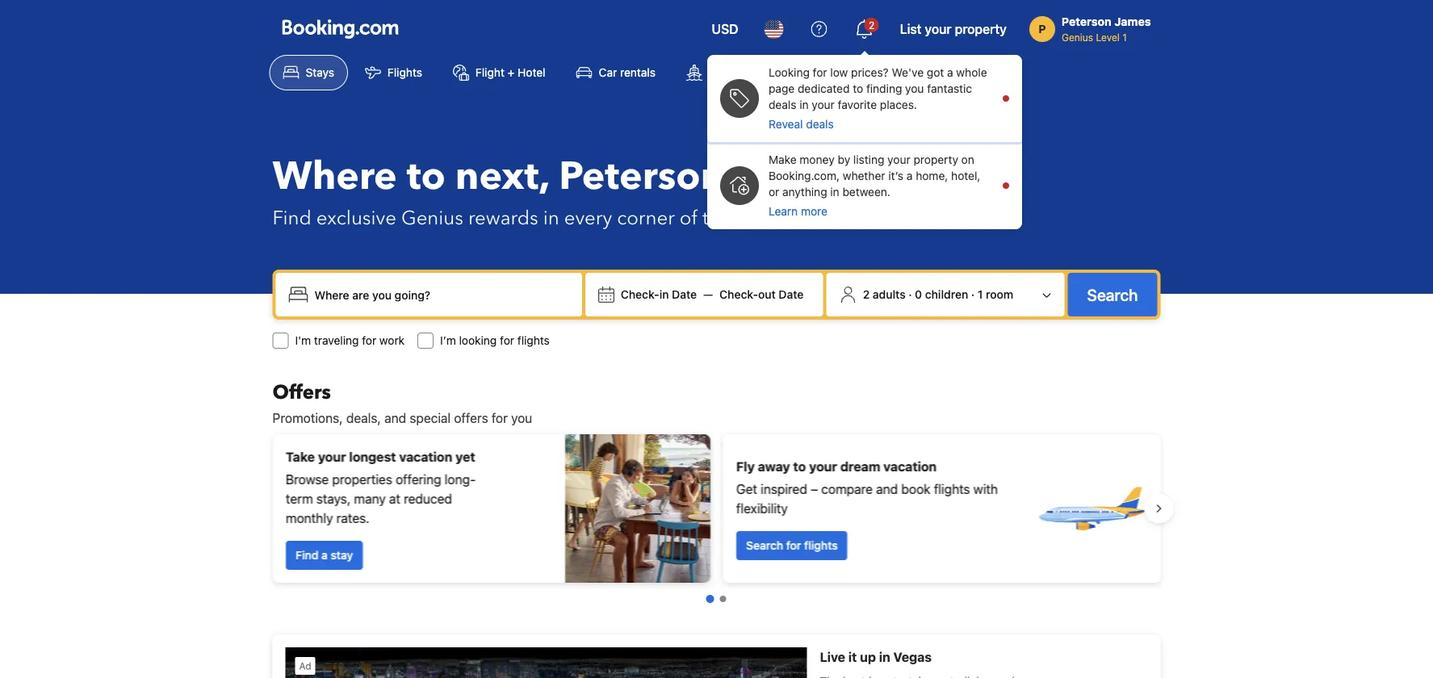 Task type: locate. For each thing, give the bounding box(es) containing it.
adults
[[873, 288, 906, 301]]

1 horizontal spatial genius
[[1062, 32, 1094, 43]]

in inside the make money by listing your property on booking.com, whether it's a home, hotel, or anything in between. learn more
[[831, 185, 840, 199]]

1 vertical spatial search
[[746, 539, 783, 553]]

0 vertical spatial and
[[385, 411, 406, 426]]

2 horizontal spatial flights
[[934, 482, 970, 497]]

2
[[869, 19, 875, 31], [863, 288, 870, 301]]

rates.
[[336, 511, 369, 526]]

0 horizontal spatial vacation
[[399, 450, 452, 465]]

fantastic
[[928, 82, 973, 95]]

0 horizontal spatial to
[[407, 150, 446, 203]]

promotions,
[[273, 411, 343, 426]]

your inside looking for low prices? we've got a whole page dedicated to finding you fantastic deals in your favorite places. reveal deals
[[812, 98, 835, 111]]

1 vertical spatial 1
[[978, 288, 983, 301]]

your up it's
[[888, 153, 911, 166]]

1 · from the left
[[909, 288, 912, 301]]

region
[[260, 428, 1174, 590]]

Where are you going? field
[[308, 280, 576, 309]]

2 inside button
[[863, 288, 870, 301]]

search for flights link
[[736, 532, 848, 561]]

stays
[[306, 66, 334, 79]]

2 for 2
[[869, 19, 875, 31]]

in down "dedicated" in the right top of the page
[[800, 98, 809, 111]]

hotel
[[518, 66, 546, 79]]

where to next, peterson? find exclusive genius rewards in every corner of the world!
[[273, 150, 793, 231]]

you right offers
[[511, 411, 533, 426]]

1 vertical spatial deals
[[806, 118, 834, 131]]

for left the work
[[362, 334, 377, 347]]

find inside where to next, peterson? find exclusive genius rewards in every corner of the world!
[[273, 205, 312, 231]]

1 vertical spatial and
[[876, 482, 898, 497]]

1 horizontal spatial flights
[[804, 539, 838, 553]]

genius inside peterson james genius level 1
[[1062, 32, 1094, 43]]

in
[[800, 98, 809, 111], [831, 185, 840, 199], [543, 205, 560, 231], [660, 288, 669, 301]]

for inside looking for low prices? we've got a whole page dedicated to finding you fantastic deals in your favorite places. reveal deals
[[813, 66, 828, 79]]

2 date from the left
[[779, 288, 804, 301]]

date
[[672, 288, 697, 301], [779, 288, 804, 301]]

· right children
[[972, 288, 975, 301]]

corner
[[617, 205, 675, 231]]

0 horizontal spatial flights
[[518, 334, 550, 347]]

for
[[813, 66, 828, 79], [362, 334, 377, 347], [500, 334, 515, 347], [492, 411, 508, 426], [786, 539, 801, 553]]

0 vertical spatial genius
[[1062, 32, 1094, 43]]

take your longest vacation yet image
[[565, 435, 710, 583]]

check- left —
[[621, 288, 660, 301]]

for down flexibility
[[786, 539, 801, 553]]

flights down –
[[804, 539, 838, 553]]

got
[[927, 66, 945, 79]]

search inside button
[[1088, 285, 1139, 304]]

for up "dedicated" in the right top of the page
[[813, 66, 828, 79]]

1 vertical spatial a
[[907, 169, 913, 183]]

1 horizontal spatial 1
[[1123, 32, 1128, 43]]

get
[[736, 482, 757, 497]]

genius down peterson
[[1062, 32, 1094, 43]]

1 vertical spatial you
[[511, 411, 533, 426]]

find a stay link
[[286, 541, 363, 570]]

peterson?
[[559, 150, 746, 203]]

1 horizontal spatial vacation
[[884, 459, 937, 475]]

1 right level
[[1123, 32, 1128, 43]]

special
[[410, 411, 451, 426]]

2 · from the left
[[972, 288, 975, 301]]

1 horizontal spatial search
[[1088, 285, 1139, 304]]

i'm traveling for work
[[295, 334, 405, 347]]

your up –
[[809, 459, 837, 475]]

yet
[[455, 450, 475, 465]]

vacation inside take your longest vacation yet browse properties offering long- term stays, many at reduced monthly rates.
[[399, 450, 452, 465]]

1 horizontal spatial and
[[876, 482, 898, 497]]

1 horizontal spatial ·
[[972, 288, 975, 301]]

2 for 2 adults · 0 children · 1 room
[[863, 288, 870, 301]]

0 horizontal spatial genius
[[401, 205, 464, 231]]

2 adults · 0 children · 1 room
[[863, 288, 1014, 301]]

in left every
[[543, 205, 560, 231]]

2 left list
[[869, 19, 875, 31]]

you down we've
[[906, 82, 925, 95]]

1 horizontal spatial deals
[[806, 118, 834, 131]]

vacation up offering
[[399, 450, 452, 465]]

and right "deals," on the left bottom
[[385, 411, 406, 426]]

more
[[801, 205, 828, 218]]

vacation up book
[[884, 459, 937, 475]]

dedicated
[[798, 82, 850, 95]]

to left next,
[[407, 150, 446, 203]]

flights left with
[[934, 482, 970, 497]]

and left book
[[876, 482, 898, 497]]

2 left adults
[[863, 288, 870, 301]]

0 horizontal spatial 1
[[978, 288, 983, 301]]

search inside region
[[746, 539, 783, 553]]

book
[[901, 482, 931, 497]]

check- right —
[[720, 288, 759, 301]]

1 vertical spatial flights
[[934, 482, 970, 497]]

i'm
[[440, 334, 456, 347]]

2 horizontal spatial to
[[853, 82, 864, 95]]

0 vertical spatial to
[[853, 82, 864, 95]]

1 inside button
[[978, 288, 983, 301]]

term
[[286, 492, 313, 507]]

a right got
[[948, 66, 954, 79]]

out
[[759, 288, 776, 301]]

deals right reveal
[[806, 118, 834, 131]]

reduced
[[404, 492, 452, 507]]

we've
[[892, 66, 924, 79]]

for inside offers promotions, deals, and special offers for you
[[492, 411, 508, 426]]

1 horizontal spatial date
[[779, 288, 804, 301]]

0 horizontal spatial deals
[[769, 98, 797, 111]]

0 vertical spatial deals
[[769, 98, 797, 111]]

1 date from the left
[[672, 288, 697, 301]]

0 vertical spatial 1
[[1123, 32, 1128, 43]]

progress bar
[[706, 595, 727, 603]]

date left —
[[672, 288, 697, 301]]

to up favorite
[[853, 82, 864, 95]]

2 vertical spatial a
[[321, 549, 327, 562]]

in right anything
[[831, 185, 840, 199]]

date right out
[[779, 288, 804, 301]]

low
[[831, 66, 848, 79]]

a inside the make money by listing your property on booking.com, whether it's a home, hotel, or anything in between. learn more
[[907, 169, 913, 183]]

1 vertical spatial property
[[914, 153, 959, 166]]

children
[[926, 288, 969, 301]]

peterson
[[1062, 15, 1112, 28]]

search
[[1088, 285, 1139, 304], [746, 539, 783, 553]]

0 vertical spatial 2
[[869, 19, 875, 31]]

to
[[853, 82, 864, 95], [407, 150, 446, 203], [793, 459, 806, 475]]

longest
[[349, 450, 396, 465]]

your inside take your longest vacation yet browse properties offering long- term stays, many at reduced monthly rates.
[[318, 450, 346, 465]]

a
[[948, 66, 954, 79], [907, 169, 913, 183], [321, 549, 327, 562]]

and inside offers promotions, deals, and special offers for you
[[385, 411, 406, 426]]

1 horizontal spatial to
[[793, 459, 806, 475]]

1 left room
[[978, 288, 983, 301]]

by
[[838, 153, 851, 166]]

genius left "rewards"
[[401, 205, 464, 231]]

0 vertical spatial search
[[1088, 285, 1139, 304]]

0 horizontal spatial a
[[321, 549, 327, 562]]

1 vertical spatial genius
[[401, 205, 464, 231]]

flights
[[388, 66, 422, 79]]

2 vertical spatial flights
[[804, 539, 838, 553]]

2 check- from the left
[[720, 288, 759, 301]]

flight + hotel
[[476, 66, 546, 79]]

home,
[[916, 169, 949, 183]]

1 vertical spatial find
[[295, 549, 318, 562]]

find
[[273, 205, 312, 231], [295, 549, 318, 562]]

check-
[[621, 288, 660, 301], [720, 288, 759, 301]]

inspired
[[761, 482, 807, 497]]

airport taxis link
[[876, 55, 990, 90]]

to right away
[[793, 459, 806, 475]]

flights right looking
[[518, 334, 550, 347]]

your down "dedicated" in the right top of the page
[[812, 98, 835, 111]]

property up the whole
[[955, 21, 1007, 37]]

0 horizontal spatial date
[[672, 288, 697, 301]]

for right offers
[[492, 411, 508, 426]]

you inside looking for low prices? we've got a whole page dedicated to finding you fantastic deals in your favorite places. reveal deals
[[906, 82, 925, 95]]

find down "where"
[[273, 205, 312, 231]]

1 horizontal spatial check-
[[720, 288, 759, 301]]

0 horizontal spatial you
[[511, 411, 533, 426]]

to inside fly away to your dream vacation get inspired – compare and book flights with flexibility
[[793, 459, 806, 475]]

anything
[[783, 185, 828, 199]]

flights inside fly away to your dream vacation get inspired – compare and book flights with flexibility
[[934, 482, 970, 497]]

fly
[[736, 459, 755, 475]]

0 horizontal spatial check-
[[621, 288, 660, 301]]

—
[[704, 288, 713, 301]]

your right take
[[318, 450, 346, 465]]

take
[[286, 450, 315, 465]]

vacation
[[399, 450, 452, 465], [884, 459, 937, 475]]

property inside the make money by listing your property on booking.com, whether it's a home, hotel, or anything in between. learn more
[[914, 153, 959, 166]]

1 horizontal spatial a
[[907, 169, 913, 183]]

vacation inside fly away to your dream vacation get inspired – compare and book flights with flexibility
[[884, 459, 937, 475]]

stays,
[[316, 492, 350, 507]]

flights link
[[351, 55, 436, 90]]

0 horizontal spatial ·
[[909, 288, 912, 301]]

the
[[703, 205, 731, 231]]

0
[[915, 288, 923, 301]]

traveling
[[314, 334, 359, 347]]

0 vertical spatial find
[[273, 205, 312, 231]]

0 vertical spatial you
[[906, 82, 925, 95]]

of
[[680, 205, 698, 231]]

a right it's
[[907, 169, 913, 183]]

flights
[[518, 334, 550, 347], [934, 482, 970, 497], [804, 539, 838, 553]]

deals down page
[[769, 98, 797, 111]]

your
[[925, 21, 952, 37], [812, 98, 835, 111], [888, 153, 911, 166], [318, 450, 346, 465], [809, 459, 837, 475]]

2 inside dropdown button
[[869, 19, 875, 31]]

2 vertical spatial to
[[793, 459, 806, 475]]

deals
[[769, 98, 797, 111], [806, 118, 834, 131]]

properties
[[332, 472, 392, 488]]

or
[[769, 185, 780, 199]]

1 vertical spatial to
[[407, 150, 446, 203]]

compare
[[821, 482, 873, 497]]

looking
[[769, 66, 810, 79]]

find left stay
[[295, 549, 318, 562]]

and
[[385, 411, 406, 426], [876, 482, 898, 497]]

· left 0 at the top right
[[909, 288, 912, 301]]

in inside where to next, peterson? find exclusive genius rewards in every corner of the world!
[[543, 205, 560, 231]]

region containing take your longest vacation yet
[[260, 428, 1174, 590]]

0 horizontal spatial search
[[746, 539, 783, 553]]

0 vertical spatial a
[[948, 66, 954, 79]]

a left stay
[[321, 549, 327, 562]]

1 horizontal spatial you
[[906, 82, 925, 95]]

make
[[769, 153, 797, 166]]

a inside region
[[321, 549, 327, 562]]

property
[[955, 21, 1007, 37], [914, 153, 959, 166]]

james
[[1115, 15, 1152, 28]]

2 horizontal spatial a
[[948, 66, 954, 79]]

1 vertical spatial 2
[[863, 288, 870, 301]]

property up home,
[[914, 153, 959, 166]]

places.
[[880, 98, 918, 111]]

listing
[[854, 153, 885, 166]]

0 horizontal spatial and
[[385, 411, 406, 426]]

airport
[[912, 66, 948, 79]]



Task type: describe. For each thing, give the bounding box(es) containing it.
find inside region
[[295, 549, 318, 562]]

car rentals
[[599, 66, 656, 79]]

0 vertical spatial property
[[955, 21, 1007, 37]]

genius inside where to next, peterson? find exclusive genius rewards in every corner of the world!
[[401, 205, 464, 231]]

peterson james genius level 1
[[1062, 15, 1152, 43]]

whole
[[957, 66, 988, 79]]

taxis
[[951, 66, 976, 79]]

monthly
[[286, 511, 333, 526]]

stays link
[[269, 55, 348, 90]]

your right list
[[925, 21, 952, 37]]

it's
[[889, 169, 904, 183]]

flights inside the search for flights link
[[804, 539, 838, 553]]

reveal
[[769, 118, 803, 131]]

browse
[[286, 472, 329, 488]]

finding
[[867, 82, 903, 95]]

your inside the make money by listing your property on booking.com, whether it's a home, hotel, or anything in between. learn more
[[888, 153, 911, 166]]

for right looking
[[500, 334, 515, 347]]

attractions
[[802, 66, 859, 79]]

offers main content
[[260, 379, 1174, 679]]

to inside where to next, peterson? find exclusive genius rewards in every corner of the world!
[[407, 150, 446, 203]]

fly away to your dream vacation get inspired – compare and book flights with flexibility
[[736, 459, 998, 517]]

search for flights
[[746, 539, 838, 553]]

favorite
[[838, 98, 877, 111]]

to inside looking for low prices? we've got a whole page dedicated to finding you fantastic deals in your favorite places. reveal deals
[[853, 82, 864, 95]]

deals,
[[346, 411, 381, 426]]

check-in date button
[[615, 280, 704, 309]]

1 inside peterson james genius level 1
[[1123, 32, 1128, 43]]

0 vertical spatial flights
[[518, 334, 550, 347]]

on
[[962, 153, 975, 166]]

in inside looking for low prices? we've got a whole page dedicated to finding you fantastic deals in your favorite places. reveal deals
[[800, 98, 809, 111]]

check-out date button
[[713, 280, 811, 309]]

search button
[[1068, 273, 1158, 317]]

offers
[[454, 411, 488, 426]]

1 check- from the left
[[621, 288, 660, 301]]

offers promotions, deals, and special offers for you
[[273, 379, 533, 426]]

your inside fly away to your dream vacation get inspired – compare and book flights with flexibility
[[809, 459, 837, 475]]

between.
[[843, 185, 891, 199]]

and inside fly away to your dream vacation get inspired – compare and book flights with flexibility
[[876, 482, 898, 497]]

next,
[[456, 150, 550, 203]]

list your property
[[900, 21, 1007, 37]]

search for search
[[1088, 285, 1139, 304]]

check-in date — check-out date
[[621, 288, 804, 301]]

stay
[[330, 549, 353, 562]]

prices?
[[851, 66, 889, 79]]

booking.com image
[[282, 19, 399, 39]]

take your longest vacation yet browse properties offering long- term stays, many at reduced monthly rates.
[[286, 450, 476, 526]]

looking for low prices? we've got a whole page dedicated to finding you fantastic deals in your favorite places. reveal deals
[[769, 66, 988, 131]]

looking
[[459, 334, 497, 347]]

flight + hotel link
[[439, 55, 559, 90]]

p
[[1039, 22, 1047, 36]]

away
[[758, 459, 790, 475]]

room
[[986, 288, 1014, 301]]

page
[[769, 82, 795, 95]]

your account menu peterson james genius level 1 element
[[1030, 7, 1158, 44]]

offers
[[273, 379, 331, 406]]

long-
[[444, 472, 476, 488]]

level
[[1097, 32, 1120, 43]]

work
[[380, 334, 405, 347]]

learn
[[769, 205, 798, 218]]

many
[[354, 492, 385, 507]]

every
[[564, 205, 612, 231]]

airport taxis
[[912, 66, 976, 79]]

at
[[389, 492, 400, 507]]

list
[[900, 21, 922, 37]]

i'm looking for flights
[[440, 334, 550, 347]]

cruises link
[[673, 55, 762, 90]]

world!
[[736, 205, 793, 231]]

offering
[[395, 472, 441, 488]]

find a stay
[[295, 549, 353, 562]]

with
[[974, 482, 998, 497]]

in left —
[[660, 288, 669, 301]]

attractions link
[[765, 55, 873, 90]]

–
[[811, 482, 818, 497]]

usd
[[712, 21, 739, 37]]

flight
[[476, 66, 505, 79]]

where
[[273, 150, 397, 203]]

progress bar inside offers "main content"
[[706, 595, 727, 603]]

usd button
[[702, 10, 749, 48]]

list your property link
[[891, 10, 1017, 48]]

fly away to your dream vacation image
[[1035, 452, 1148, 565]]

exclusive
[[316, 205, 397, 231]]

money
[[800, 153, 835, 166]]

whether
[[843, 169, 886, 183]]

rentals
[[620, 66, 656, 79]]

you inside offers promotions, deals, and special offers for you
[[511, 411, 533, 426]]

cruises
[[709, 66, 748, 79]]

a inside looking for low prices? we've got a whole page dedicated to finding you fantastic deals in your favorite places. reveal deals
[[948, 66, 954, 79]]

flexibility
[[736, 501, 788, 517]]

2 adults · 0 children · 1 room button
[[833, 280, 1059, 310]]

2 button
[[845, 10, 884, 48]]

search for search for flights
[[746, 539, 783, 553]]



Task type: vqa. For each thing, say whether or not it's contained in the screenshot.
the 'the'
yes



